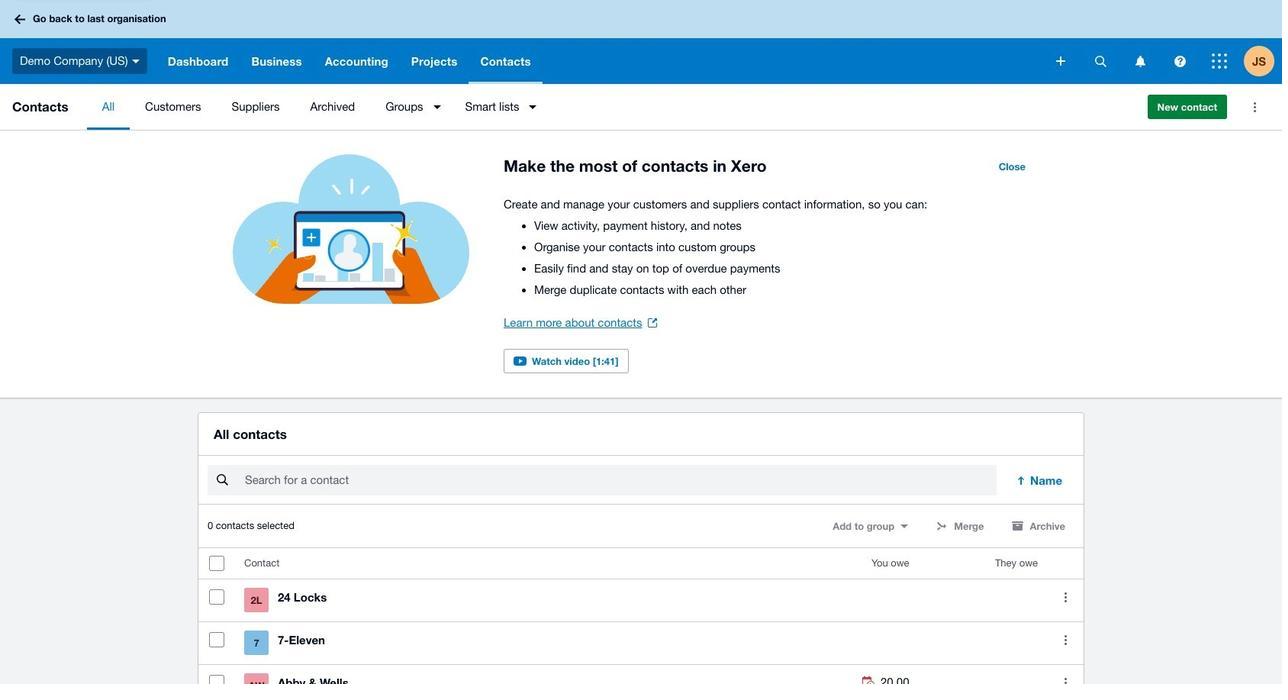 Task type: describe. For each thing, give the bounding box(es) containing it.
actions menu image
[[1240, 92, 1271, 122]]

Search for a contact field
[[244, 466, 997, 495]]

svg image
[[1136, 55, 1146, 67]]



Task type: vqa. For each thing, say whether or not it's contained in the screenshot.
Contact list table 'element' at the bottom
yes



Task type: locate. For each thing, give the bounding box(es) containing it.
svg image
[[15, 14, 25, 24], [1213, 53, 1228, 69], [1095, 55, 1107, 67], [1175, 55, 1186, 67], [1057, 57, 1066, 66], [132, 59, 140, 63]]

banner
[[0, 0, 1283, 84]]

menu
[[87, 84, 1136, 130]]

contact list table element
[[199, 548, 1084, 684]]



